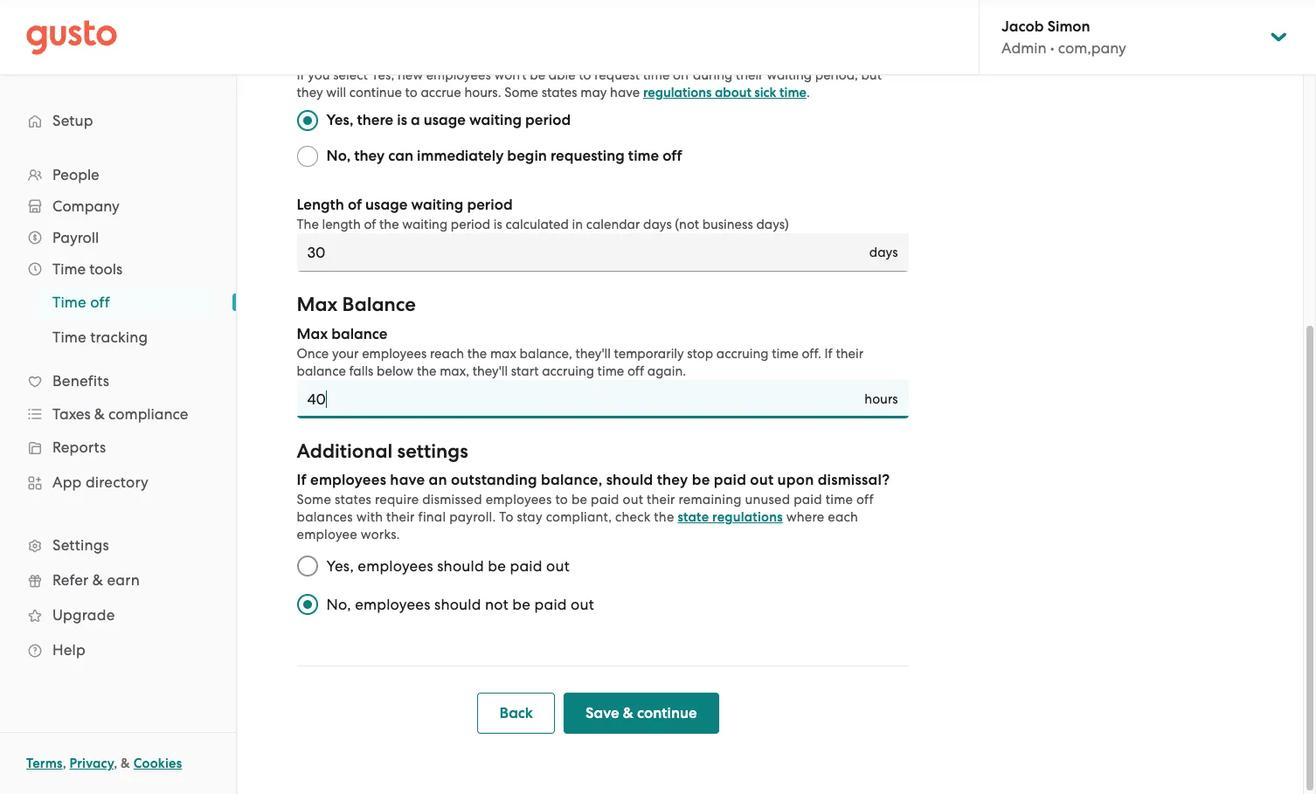 Task type: locate. For each thing, give the bounding box(es) containing it.
state regulations link
[[678, 510, 783, 525]]

states inside some states require dismissed employees to be paid out their remaining unused paid time off balances with their final payroll. to stay compliant, check the
[[335, 492, 372, 508]]

period left calculated
[[451, 217, 491, 233]]

1 list from the top
[[0, 159, 236, 668]]

time down time off
[[52, 329, 86, 346]]

& for earn
[[92, 572, 103, 589]]

state
[[678, 510, 709, 525]]

0 vertical spatial is
[[397, 111, 407, 129]]

employees down yes, employees should be paid out
[[355, 596, 431, 614]]

1 vertical spatial states
[[335, 492, 372, 508]]

if inside if you select yes, new employees won't be able to request time off during their waiting period, but they will continue to accrue hours.
[[297, 67, 305, 83]]

continue right save on the left bottom
[[637, 705, 697, 723]]

privacy link
[[70, 756, 114, 772]]

com,pany
[[1059, 39, 1127, 57]]

of right length
[[364, 217, 376, 233]]

1 vertical spatial to
[[405, 85, 418, 101]]

off down the dismissal?
[[857, 492, 874, 508]]

time inside if you select yes, new employees won't be able to request time off during their waiting period, but they will continue to accrue hours.
[[643, 67, 670, 83]]

some for some states require dismissed employees to be paid out their remaining unused paid time off balances with their final payroll. to stay compliant, check the
[[297, 492, 331, 508]]

1 horizontal spatial to
[[556, 492, 568, 508]]

taxes
[[52, 406, 91, 423]]

2 vertical spatial they
[[657, 471, 688, 490]]

1 horizontal spatial continue
[[637, 705, 697, 723]]

have down request
[[610, 85, 640, 101]]

time inside some states require dismissed employees to be paid out their remaining unused paid time off balances with their final payroll. to stay compliant, check the
[[826, 492, 853, 508]]

they'll down max
[[473, 364, 508, 379]]

1 vertical spatial if
[[825, 346, 833, 362]]

0 vertical spatial they
[[297, 85, 323, 101]]

balance down once
[[297, 364, 346, 379]]

usage
[[424, 111, 466, 129], [366, 196, 408, 214]]

paid
[[714, 471, 747, 490], [591, 492, 620, 508], [794, 492, 823, 508], [510, 558, 543, 575], [535, 596, 567, 614]]

be left able
[[530, 67, 546, 83]]

, left cookies
[[114, 756, 117, 772]]

their up the sick
[[736, 67, 764, 83]]

0 vertical spatial yes,
[[371, 67, 395, 83]]

some states may have regulations about sick time .
[[501, 85, 810, 101]]

1 vertical spatial is
[[494, 217, 503, 233]]

have up require
[[390, 471, 425, 490]]

app directory
[[52, 474, 149, 491]]

company button
[[17, 191, 219, 222]]

be up not
[[488, 558, 506, 575]]

1 horizontal spatial is
[[494, 217, 503, 233]]

they
[[297, 85, 323, 101], [354, 147, 385, 165], [657, 471, 688, 490]]

should left not
[[435, 596, 481, 614]]

during
[[693, 67, 733, 83]]

2 max from the top
[[297, 325, 328, 344]]

of up length
[[348, 196, 362, 214]]

some for some states may have regulations about sick time .
[[505, 85, 539, 101]]

1 vertical spatial should
[[437, 558, 484, 575]]

where
[[787, 510, 825, 525]]

No, employees should not be paid out radio
[[288, 586, 327, 624]]

0 vertical spatial continue
[[350, 85, 402, 101]]

1 horizontal spatial accruing
[[717, 346, 769, 362]]

0 vertical spatial accruing
[[717, 346, 769, 362]]

the left max
[[467, 346, 487, 362]]

accruing
[[717, 346, 769, 362], [542, 364, 594, 379]]

have
[[610, 85, 640, 101], [390, 471, 425, 490]]

time inside time tracking link
[[52, 329, 86, 346]]

1 vertical spatial regulations
[[713, 510, 783, 525]]

begin
[[507, 147, 547, 165]]

their inside max balance once your employees reach the max balance, they'll temporarily stop accruing time off. if their balance falls below the max, they'll start accruing time off again.
[[836, 346, 864, 362]]

their down require
[[386, 510, 415, 525]]

1 vertical spatial time
[[52, 294, 86, 311]]

jacob
[[1002, 17, 1044, 36]]

yes, down employee
[[327, 558, 354, 575]]

usage down accrue
[[424, 111, 466, 129]]

time
[[643, 67, 670, 83], [780, 85, 807, 101], [628, 147, 659, 165], [772, 346, 799, 362], [598, 364, 624, 379], [826, 492, 853, 508]]

0 horizontal spatial usage
[[366, 196, 408, 214]]

2 vertical spatial time
[[52, 329, 86, 346]]

in
[[572, 217, 583, 233]]

time up the some states may have regulations about sick time . at the top of page
[[643, 67, 670, 83]]

to up the may
[[579, 67, 592, 83]]

should
[[606, 471, 654, 490], [437, 558, 484, 575], [435, 596, 481, 614]]

0 vertical spatial usage
[[424, 111, 466, 129]]

falls
[[349, 364, 374, 379]]

no, they can immediately begin requesting time off
[[327, 147, 683, 165]]

some down won't
[[505, 85, 539, 101]]

if right off.
[[825, 346, 833, 362]]

continue
[[350, 85, 402, 101], [637, 705, 697, 723]]

1 vertical spatial balance,
[[541, 471, 603, 490]]

0 horizontal spatial regulations
[[643, 85, 712, 101]]

&
[[94, 406, 105, 423], [92, 572, 103, 589], [623, 705, 634, 723], [121, 756, 130, 772]]

1 horizontal spatial days
[[870, 245, 898, 261]]

terms
[[26, 756, 63, 772]]

check
[[616, 510, 651, 525]]

no, right no, they can immediately begin requesting time off option
[[327, 147, 351, 165]]

paid up remaining
[[714, 471, 747, 490]]

1 vertical spatial they'll
[[473, 364, 508, 379]]

& right taxes
[[94, 406, 105, 423]]

if left you
[[297, 67, 305, 83]]

& inside dropdown button
[[94, 406, 105, 423]]

time down time tools
[[52, 294, 86, 311]]

0 vertical spatial days
[[644, 217, 672, 233]]

time right requesting in the left top of the page
[[628, 147, 659, 165]]

days inside length of usage waiting period the length of the waiting period is calculated in calendar days (not business days)
[[644, 217, 672, 233]]

start
[[511, 364, 539, 379]]

the right length
[[379, 217, 399, 233]]

0 vertical spatial some
[[505, 85, 539, 101]]

off down tools
[[90, 294, 110, 311]]

Length of usage waiting period text field
[[297, 233, 861, 272]]

if
[[297, 67, 305, 83], [825, 346, 833, 362], [297, 471, 307, 490]]

employees up accrue
[[426, 67, 491, 83]]

some inside some states require dismissed employees to be paid out their remaining unused paid time off balances with their final payroll. to stay compliant, check the
[[297, 492, 331, 508]]

time for time tools
[[52, 261, 86, 278]]

their right off.
[[836, 346, 864, 362]]

no,
[[327, 147, 351, 165], [327, 596, 351, 614]]

cookies button
[[134, 754, 182, 775]]

settings
[[52, 537, 109, 554]]

to inside some states require dismissed employees to be paid out their remaining unused paid time off balances with their final payroll. to stay compliant, check the
[[556, 492, 568, 508]]

1 vertical spatial yes,
[[327, 111, 354, 129]]

calendar
[[586, 217, 640, 233]]

regulations down during
[[643, 85, 712, 101]]

again.
[[648, 364, 686, 379]]

time tools
[[52, 261, 123, 278]]

employees inside if you select yes, new employees won't be able to request time off during their waiting period, but they will continue to accrue hours.
[[426, 67, 491, 83]]

they inside if you select yes, new employees won't be able to request time off during their waiting period, but they will continue to accrue hours.
[[297, 85, 323, 101]]

0 vertical spatial max
[[297, 293, 338, 317]]

reach
[[430, 346, 464, 362]]

waiting up .
[[767, 67, 812, 83]]

2 vertical spatial if
[[297, 471, 307, 490]]

1 vertical spatial usage
[[366, 196, 408, 214]]

employees
[[426, 67, 491, 83], [362, 346, 427, 362], [310, 471, 387, 490], [486, 492, 552, 508], [358, 558, 434, 575], [355, 596, 431, 614]]

balance up 'your'
[[332, 325, 388, 344]]

0 vertical spatial they'll
[[576, 346, 611, 362]]

employees up below
[[362, 346, 427, 362]]

(not
[[675, 217, 700, 233]]

some
[[505, 85, 539, 101], [297, 492, 331, 508]]

max inside max balance once your employees reach the max balance, they'll temporarily stop accruing time off. if their balance falls below the max, they'll start accruing time off again.
[[297, 325, 328, 344]]

they left can
[[354, 147, 385, 165]]

be up remaining
[[692, 471, 710, 490]]

1 vertical spatial max
[[297, 325, 328, 344]]

1 vertical spatial they
[[354, 147, 385, 165]]

a
[[411, 111, 420, 129]]

not
[[485, 596, 509, 614]]

should for out
[[437, 558, 484, 575]]

if up balances
[[297, 471, 307, 490]]

states up with
[[335, 492, 372, 508]]

should up the check
[[606, 471, 654, 490]]

no, down yes, employees should be paid out radio
[[327, 596, 351, 614]]

yes, down will
[[327, 111, 354, 129]]

3 time from the top
[[52, 329, 86, 346]]

stay
[[517, 510, 543, 525]]

usage down can
[[366, 196, 408, 214]]

0 horizontal spatial ,
[[63, 756, 66, 772]]

1 vertical spatial some
[[297, 492, 331, 508]]

0 vertical spatial time
[[52, 261, 86, 278]]

off
[[673, 67, 690, 83], [663, 147, 683, 165], [90, 294, 110, 311], [628, 364, 644, 379], [857, 492, 874, 508]]

accruing right stop
[[717, 346, 769, 362]]

yes, employees should be paid out
[[327, 558, 570, 575]]

they'll up max balance text box
[[576, 346, 611, 362]]

2 vertical spatial should
[[435, 596, 481, 614]]

where each employee works.
[[297, 510, 859, 543]]

no, for no, employees should not be paid out
[[327, 596, 351, 614]]

2 vertical spatial yes,
[[327, 558, 354, 575]]

0 vertical spatial to
[[579, 67, 592, 83]]

max
[[297, 293, 338, 317], [297, 325, 328, 344]]

employee
[[297, 527, 357, 543]]

accruing up max balance text box
[[542, 364, 594, 379]]

0 horizontal spatial states
[[335, 492, 372, 508]]

time down temporarily
[[598, 364, 624, 379]]

balance, up some states require dismissed employees to be paid out their remaining unused paid time off balances with their final payroll. to stay compliant, check the
[[541, 471, 603, 490]]

be
[[530, 67, 546, 83], [692, 471, 710, 490], [572, 492, 588, 508], [488, 558, 506, 575], [513, 596, 531, 614]]

compliant,
[[546, 510, 612, 525]]

& inside button
[[623, 705, 634, 723]]

they up remaining
[[657, 471, 688, 490]]

1 vertical spatial continue
[[637, 705, 697, 723]]

cookies
[[134, 756, 182, 772]]

1 time from the top
[[52, 261, 86, 278]]

be up the compliant,
[[572, 492, 588, 508]]

yes, left new
[[371, 67, 395, 83]]

they'll
[[576, 346, 611, 362], [473, 364, 508, 379]]

to
[[499, 510, 514, 525]]

0 vertical spatial no,
[[327, 147, 351, 165]]

states down able
[[542, 85, 578, 101]]

balance, inside max balance once your employees reach the max balance, they'll temporarily stop accruing time off. if their balance falls below the max, they'll start accruing time off again.
[[520, 346, 572, 362]]

1 horizontal spatial regulations
[[713, 510, 783, 525]]

period up begin
[[525, 111, 571, 129]]

time left off.
[[772, 346, 799, 362]]

the
[[379, 217, 399, 233], [467, 346, 487, 362], [417, 364, 437, 379], [654, 510, 675, 525]]

additional
[[297, 440, 393, 463]]

1 no, from the top
[[327, 147, 351, 165]]

to up the compliant,
[[556, 492, 568, 508]]

no, employees should not be paid out
[[327, 596, 595, 614]]

period
[[525, 111, 571, 129], [467, 196, 513, 214], [451, 217, 491, 233]]

directory
[[86, 474, 149, 491]]

paid down stay
[[510, 558, 543, 575]]

they down you
[[297, 85, 323, 101]]

1 max from the top
[[297, 293, 338, 317]]

continue inside if you select yes, new employees won't be able to request time off during their waiting period, but they will continue to accrue hours.
[[350, 85, 402, 101]]

about
[[715, 85, 752, 101]]

time inside time tools dropdown button
[[52, 261, 86, 278]]

0 vertical spatial balance,
[[520, 346, 572, 362]]

waiting down immediately
[[411, 196, 464, 214]]

1 horizontal spatial have
[[610, 85, 640, 101]]

0 horizontal spatial days
[[644, 217, 672, 233]]

0 horizontal spatial have
[[390, 471, 425, 490]]

is left a
[[397, 111, 407, 129]]

waiting inside if you select yes, new employees won't be able to request time off during their waiting period, but they will continue to accrue hours.
[[767, 67, 812, 83]]

upon
[[778, 471, 814, 490]]

balance, up start
[[520, 346, 572, 362]]

upgrade
[[52, 607, 115, 624]]

should up the no, employees should not be paid out
[[437, 558, 484, 575]]

1 vertical spatial days
[[870, 245, 898, 261]]

paid right not
[[535, 596, 567, 614]]

employees up stay
[[486, 492, 552, 508]]

off down temporarily
[[628, 364, 644, 379]]

0 horizontal spatial they
[[297, 85, 323, 101]]

to down new
[[405, 85, 418, 101]]

will
[[326, 85, 346, 101]]

2 no, from the top
[[327, 596, 351, 614]]

some states require dismissed employees to be paid out their remaining unused paid time off balances with their final payroll. to stay compliant, check the
[[297, 492, 874, 525]]

off up the some states may have regulations about sick time . at the top of page
[[673, 67, 690, 83]]

is left calculated
[[494, 217, 503, 233]]

1 horizontal spatial ,
[[114, 756, 117, 772]]

payroll.
[[450, 510, 496, 525]]

paid up where
[[794, 492, 823, 508]]

continue inside button
[[637, 705, 697, 723]]

the left state
[[654, 510, 675, 525]]

time down payroll
[[52, 261, 86, 278]]

2 horizontal spatial they
[[657, 471, 688, 490]]

period down no, they can immediately begin requesting time off
[[467, 196, 513, 214]]

max balance
[[297, 293, 416, 317]]

2 vertical spatial to
[[556, 492, 568, 508]]

regulations down unused at the bottom of the page
[[713, 510, 783, 525]]

0 horizontal spatial some
[[297, 492, 331, 508]]

tracking
[[90, 329, 148, 346]]

max for max balance once your employees reach the max balance, they'll temporarily stop accruing time off. if their balance falls below the max, they'll start accruing time off again.
[[297, 325, 328, 344]]

1 horizontal spatial states
[[542, 85, 578, 101]]

continue up there
[[350, 85, 402, 101]]

is
[[397, 111, 407, 129], [494, 217, 503, 233]]

the inside length of usage waiting period the length of the waiting period is calculated in calendar days (not business days)
[[379, 217, 399, 233]]

1 horizontal spatial they'll
[[576, 346, 611, 362]]

.
[[807, 85, 810, 101]]

1 vertical spatial of
[[364, 217, 376, 233]]

2 list from the top
[[0, 285, 236, 355]]

& left earn
[[92, 572, 103, 589]]

0 horizontal spatial continue
[[350, 85, 402, 101]]

2 time from the top
[[52, 294, 86, 311]]

list
[[0, 159, 236, 668], [0, 285, 236, 355]]

hours
[[865, 392, 898, 407]]

1 horizontal spatial some
[[505, 85, 539, 101]]

employees down additional
[[310, 471, 387, 490]]

0 vertical spatial if
[[297, 67, 305, 83]]

0 horizontal spatial of
[[348, 196, 362, 214]]

1 vertical spatial no,
[[327, 596, 351, 614]]

1 vertical spatial accruing
[[542, 364, 594, 379]]

require
[[375, 492, 419, 508]]

company
[[52, 198, 120, 215]]

days
[[644, 217, 672, 233], [870, 245, 898, 261]]

balance,
[[520, 346, 572, 362], [541, 471, 603, 490]]

, left privacy link
[[63, 756, 66, 772]]

some up balances
[[297, 492, 331, 508]]

off inside if you select yes, new employees won't be able to request time off during their waiting period, but they will continue to accrue hours.
[[673, 67, 690, 83]]

you
[[308, 67, 330, 83]]

0 vertical spatial states
[[542, 85, 578, 101]]

time inside time off link
[[52, 294, 86, 311]]

time up each at the bottom right
[[826, 492, 853, 508]]

& right save on the left bottom
[[623, 705, 634, 723]]



Task type: vqa. For each thing, say whether or not it's contained in the screenshot.
continue to the top
yes



Task type: describe. For each thing, give the bounding box(es) containing it.
compliance
[[109, 406, 188, 423]]

requesting
[[551, 147, 625, 165]]

dismissed
[[422, 492, 482, 508]]

time right the sick
[[780, 85, 807, 101]]

select
[[333, 67, 368, 83]]

benefits
[[52, 372, 109, 390]]

help
[[52, 642, 86, 659]]

immediately
[[417, 147, 504, 165]]

request
[[595, 67, 640, 83]]

length
[[297, 196, 344, 214]]

0 horizontal spatial they'll
[[473, 364, 508, 379]]

balance
[[342, 293, 416, 317]]

& for compliance
[[94, 406, 105, 423]]

be right not
[[513, 596, 531, 614]]

back button
[[478, 693, 555, 734]]

unused
[[745, 492, 791, 508]]

off.
[[802, 346, 822, 362]]

your
[[332, 346, 359, 362]]

save
[[586, 705, 620, 723]]

the down reach
[[417, 364, 437, 379]]

final
[[418, 510, 446, 525]]

setup
[[52, 112, 93, 129]]

app directory link
[[17, 467, 219, 498]]

but
[[862, 67, 882, 83]]

employees down works.
[[358, 558, 434, 575]]

list containing time off
[[0, 285, 236, 355]]

time tracking link
[[31, 322, 219, 353]]

there
[[357, 111, 394, 129]]

tools
[[89, 261, 123, 278]]

terms , privacy , & cookies
[[26, 756, 182, 772]]

1 horizontal spatial they
[[354, 147, 385, 165]]

waiting down hours.
[[470, 111, 522, 129]]

& left cookies
[[121, 756, 130, 772]]

paid down the if employees have an outstanding balance, should they be paid out upon dismissal?
[[591, 492, 620, 508]]

off down the some states may have regulations about sick time . at the top of page
[[663, 147, 683, 165]]

waiting down can
[[402, 217, 448, 233]]

gusto navigation element
[[0, 75, 236, 696]]

people button
[[17, 159, 219, 191]]

home image
[[26, 20, 117, 55]]

Max balance text field
[[297, 380, 856, 419]]

usage inside length of usage waiting period the length of the waiting period is calculated in calendar days (not business days)
[[366, 196, 408, 214]]

accrue
[[421, 85, 461, 101]]

their inside if you select yes, new employees won't be able to request time off during their waiting period, but they will continue to accrue hours.
[[736, 67, 764, 83]]

stop
[[688, 346, 714, 362]]

should for paid
[[435, 596, 481, 614]]

calculated
[[506, 217, 569, 233]]

states for may
[[542, 85, 578, 101]]

outstanding
[[451, 471, 538, 490]]

if for if employees have an outstanding balance, should they be paid out upon dismissal?
[[297, 471, 307, 490]]

employees inside some states require dismissed employees to be paid out their remaining unused paid time off balances with their final payroll. to stay compliant, check the
[[486, 492, 552, 508]]

No, they can immediately begin requesting time off radio
[[297, 146, 318, 167]]

save & continue button
[[564, 693, 719, 734]]

off inside max balance once your employees reach the max balance, they'll temporarily stop accruing time off. if their balance falls below the max, they'll start accruing time off again.
[[628, 364, 644, 379]]

settings link
[[17, 530, 219, 561]]

if inside max balance once your employees reach the max balance, they'll temporarily stop accruing time off. if their balance falls below the max, they'll start accruing time off again.
[[825, 346, 833, 362]]

able
[[549, 67, 576, 83]]

1 vertical spatial have
[[390, 471, 425, 490]]

yes, for employees
[[327, 558, 354, 575]]

2 , from the left
[[114, 756, 117, 772]]

hours.
[[465, 85, 501, 101]]

regulations about sick time link
[[643, 85, 807, 101]]

max balance once your employees reach the max balance, they'll temporarily stop accruing time off. if their balance falls below the max, they'll start accruing time off again.
[[297, 325, 864, 379]]

an
[[429, 471, 447, 490]]

remaining
[[679, 492, 742, 508]]

their up the check
[[647, 492, 676, 508]]

1 horizontal spatial usage
[[424, 111, 466, 129]]

dismissal?
[[818, 471, 890, 490]]

time tools button
[[17, 254, 219, 285]]

0 horizontal spatial accruing
[[542, 364, 594, 379]]

privacy
[[70, 756, 114, 772]]

additional settings
[[297, 440, 468, 463]]

max,
[[440, 364, 470, 379]]

business
[[703, 217, 753, 233]]

may
[[581, 85, 607, 101]]

taxes & compliance
[[52, 406, 188, 423]]

if you select yes, new employees won't be able to request time off during their waiting period, but they will continue to accrue hours.
[[297, 67, 882, 101]]

back
[[500, 705, 533, 723]]

time for time off
[[52, 294, 86, 311]]

state regulations
[[678, 510, 783, 525]]

employees inside max balance once your employees reach the max balance, they'll temporarily stop accruing time off. if their balance falls below the max, they'll start accruing time off again.
[[362, 346, 427, 362]]

list containing people
[[0, 159, 236, 668]]

if for if you select yes, new employees won't be able to request time off during their waiting period, but they will continue to accrue hours.
[[297, 67, 305, 83]]

0 vertical spatial of
[[348, 196, 362, 214]]

sick
[[755, 85, 777, 101]]

days)
[[757, 217, 789, 233]]

below
[[377, 364, 414, 379]]

time off
[[52, 294, 110, 311]]

0 horizontal spatial is
[[397, 111, 407, 129]]

off inside list
[[90, 294, 110, 311]]

refer & earn
[[52, 572, 140, 589]]

0 vertical spatial balance
[[332, 325, 388, 344]]

0 horizontal spatial to
[[405, 85, 418, 101]]

the inside some states require dismissed employees to be paid out their remaining unused paid time off balances with their final payroll. to stay compliant, check the
[[654, 510, 675, 525]]

setup link
[[17, 105, 219, 136]]

out inside some states require dismissed employees to be paid out their remaining unused paid time off balances with their final payroll. to stay compliant, check the
[[623, 492, 644, 508]]

length
[[322, 217, 361, 233]]

time off link
[[31, 287, 219, 318]]

can
[[388, 147, 414, 165]]

off inside some states require dismissed employees to be paid out their remaining unused paid time off balances with their final payroll. to stay compliant, check the
[[857, 492, 874, 508]]

refer
[[52, 572, 89, 589]]

0 vertical spatial period
[[525, 111, 571, 129]]

be inside if you select yes, new employees won't be able to request time off during their waiting period, but they will continue to accrue hours.
[[530, 67, 546, 83]]

payroll
[[52, 229, 99, 247]]

earn
[[107, 572, 140, 589]]

save & continue
[[586, 705, 697, 723]]

0 vertical spatial regulations
[[643, 85, 712, 101]]

1 , from the left
[[63, 756, 66, 772]]

2 vertical spatial period
[[451, 217, 491, 233]]

1 vertical spatial period
[[467, 196, 513, 214]]

•
[[1051, 39, 1055, 57]]

2 horizontal spatial to
[[579, 67, 592, 83]]

is inside length of usage waiting period the length of the waiting period is calculated in calendar days (not business days)
[[494, 217, 503, 233]]

payroll button
[[17, 222, 219, 254]]

temporarily
[[614, 346, 684, 362]]

Yes, employees should be paid out radio
[[288, 547, 327, 586]]

be inside some states require dismissed employees to be paid out their remaining unused paid time off balances with their final payroll. to stay compliant, check the
[[572, 492, 588, 508]]

max
[[490, 346, 517, 362]]

1 horizontal spatial of
[[364, 217, 376, 233]]

1 vertical spatial balance
[[297, 364, 346, 379]]

time tracking
[[52, 329, 148, 346]]

works.
[[361, 527, 400, 543]]

yes, inside if you select yes, new employees won't be able to request time off during their waiting period, but they will continue to accrue hours.
[[371, 67, 395, 83]]

benefits link
[[17, 365, 219, 397]]

if employees have an outstanding balance, should they be paid out upon dismissal?
[[297, 471, 890, 490]]

max for max balance
[[297, 293, 338, 317]]

& for continue
[[623, 705, 634, 723]]

no, for no, they can immediately begin requesting time off
[[327, 147, 351, 165]]

yes, for there
[[327, 111, 354, 129]]

balances
[[297, 510, 353, 525]]

reports link
[[17, 432, 219, 463]]

new
[[398, 67, 423, 83]]

app
[[52, 474, 82, 491]]

0 vertical spatial have
[[610, 85, 640, 101]]

time for time tracking
[[52, 329, 86, 346]]

with
[[356, 510, 383, 525]]

0 vertical spatial should
[[606, 471, 654, 490]]

Yes, there is a usage waiting period radio
[[297, 110, 318, 131]]

states for require
[[335, 492, 372, 508]]



